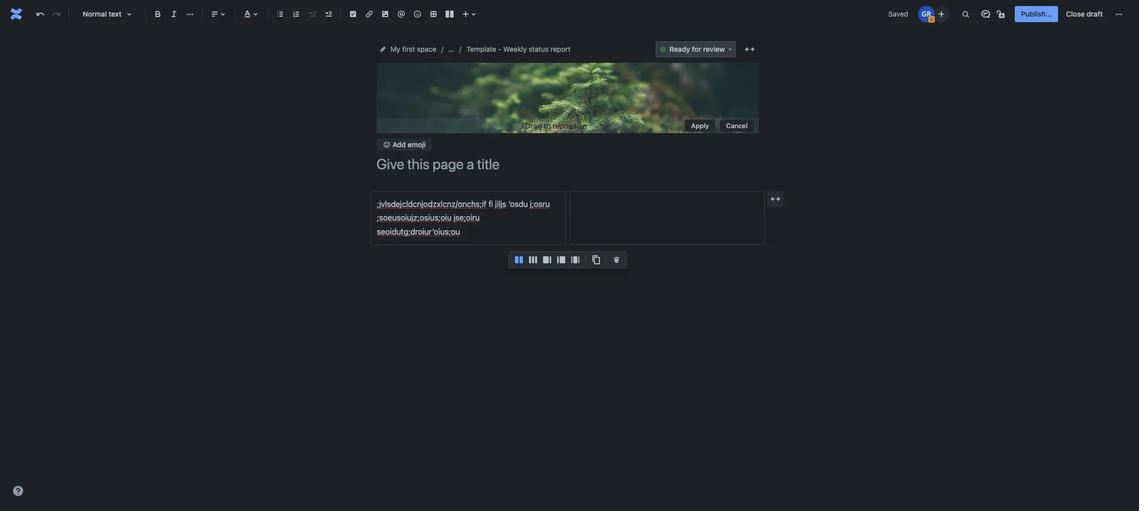 Task type: locate. For each thing, give the bounding box(es) containing it.
align left image
[[209, 8, 221, 20]]

close draft button
[[1060, 6, 1109, 22]]

apply button
[[685, 119, 715, 132]]

report
[[551, 45, 571, 53]]

editor toolbar toolbar
[[509, 252, 627, 279]]

draft
[[1087, 10, 1103, 18]]

close draft
[[1066, 10, 1103, 18]]

two columns image
[[513, 254, 525, 266]]

add emoji button
[[377, 139, 432, 151]]

weekly
[[503, 45, 527, 53]]

apply
[[691, 121, 709, 130]]

template
[[467, 45, 496, 53]]

layouts image
[[444, 8, 456, 20]]

no restrictions image
[[996, 8, 1008, 20]]

Main content area, start typing to enter text. text field
[[371, 191, 765, 246]]

make page full-width image
[[744, 43, 756, 55]]

normal
[[83, 10, 107, 18]]

my
[[391, 45, 400, 53]]

fi
[[489, 200, 493, 209]]

publish... button
[[1015, 6, 1058, 22]]

to
[[544, 121, 551, 130]]

publish...
[[1021, 10, 1052, 18]]

table image
[[428, 8, 440, 20]]

template - weekly status report link
[[467, 43, 571, 55]]

invite to edit image
[[936, 8, 948, 20]]

undo ⌘z image
[[34, 8, 46, 20]]

action item image
[[347, 8, 359, 20]]

cancel
[[726, 121, 748, 130]]

my first space link
[[391, 43, 436, 55]]

seoidutg;droiur'oius;ou
[[377, 227, 460, 236]]

;jvlsdejcldcnjodzxlcnz/onchs;if fi jiljs 'osdu j;osru ;soeusoiujz;osius;oiu jse;oiru seoidutg;droiur'oius;ou
[[377, 200, 552, 236]]

;soeusoiujz;osius;oiu
[[377, 214, 452, 223]]

three columns image
[[527, 254, 539, 266]]

add
[[393, 141, 406, 149]]

indent tab image
[[322, 8, 335, 20]]

drag
[[525, 121, 542, 130]]

status
[[529, 45, 549, 53]]

confluence image
[[8, 6, 24, 22], [8, 6, 24, 22]]

copy image
[[590, 254, 602, 266]]

saved
[[889, 10, 909, 18]]

close
[[1066, 10, 1085, 18]]

'osdu
[[509, 200, 528, 209]]

… button
[[449, 43, 455, 55]]

text
[[109, 10, 122, 18]]

redo ⌘⇧z image
[[50, 8, 62, 20]]

italic ⌘i image
[[168, 8, 180, 20]]



Task type: vqa. For each thing, say whether or not it's contained in the screenshot.
2nd 'Greg Robinson • October 30, 2023 • Greg Robinson'
no



Task type: describe. For each thing, give the bounding box(es) containing it.
comment icon image
[[980, 8, 992, 20]]

find and replace image
[[960, 8, 972, 20]]

help image
[[12, 485, 24, 498]]

emoji
[[408, 141, 426, 149]]

more formatting image
[[184, 8, 196, 20]]

mention image
[[395, 8, 407, 20]]

jse;oiru
[[454, 214, 480, 223]]

reposition
[[553, 121, 587, 130]]

jiljs
[[495, 200, 506, 209]]

add emoji
[[393, 141, 426, 149]]

link image
[[363, 8, 375, 20]]

drag to reposition
[[525, 121, 587, 130]]

bold ⌘b image
[[152, 8, 164, 20]]

j;osru
[[530, 200, 550, 209]]

emoji image
[[412, 8, 424, 20]]

add image, video, or file image
[[379, 8, 391, 20]]

greg robinson image
[[919, 6, 935, 22]]

normal text
[[83, 10, 122, 18]]

cancel button
[[720, 119, 754, 132]]

-
[[498, 45, 502, 53]]

first
[[402, 45, 415, 53]]

bullet list ⌘⇧8 image
[[274, 8, 286, 20]]

Give this page a title text field
[[377, 156, 759, 173]]

space
[[417, 45, 436, 53]]

;jvlsdejcldcnjodzxlcnz/onchs;if
[[377, 200, 487, 209]]

…
[[449, 45, 455, 53]]

move this page image
[[379, 45, 387, 53]]

remove image
[[611, 254, 623, 266]]

more image
[[1113, 8, 1125, 20]]

three columns with sidebars image
[[569, 254, 582, 266]]

add emoji image
[[383, 141, 391, 149]]

my first space
[[391, 45, 436, 53]]

outdent ⇧tab image
[[306, 8, 318, 20]]

right sidebar image
[[541, 254, 553, 266]]

normal text button
[[73, 3, 141, 25]]

template - weekly status report
[[467, 45, 571, 53]]

go wide image
[[770, 193, 782, 205]]

left sidebar image
[[555, 254, 567, 266]]

numbered list ⌘⇧7 image
[[290, 8, 302, 20]]



